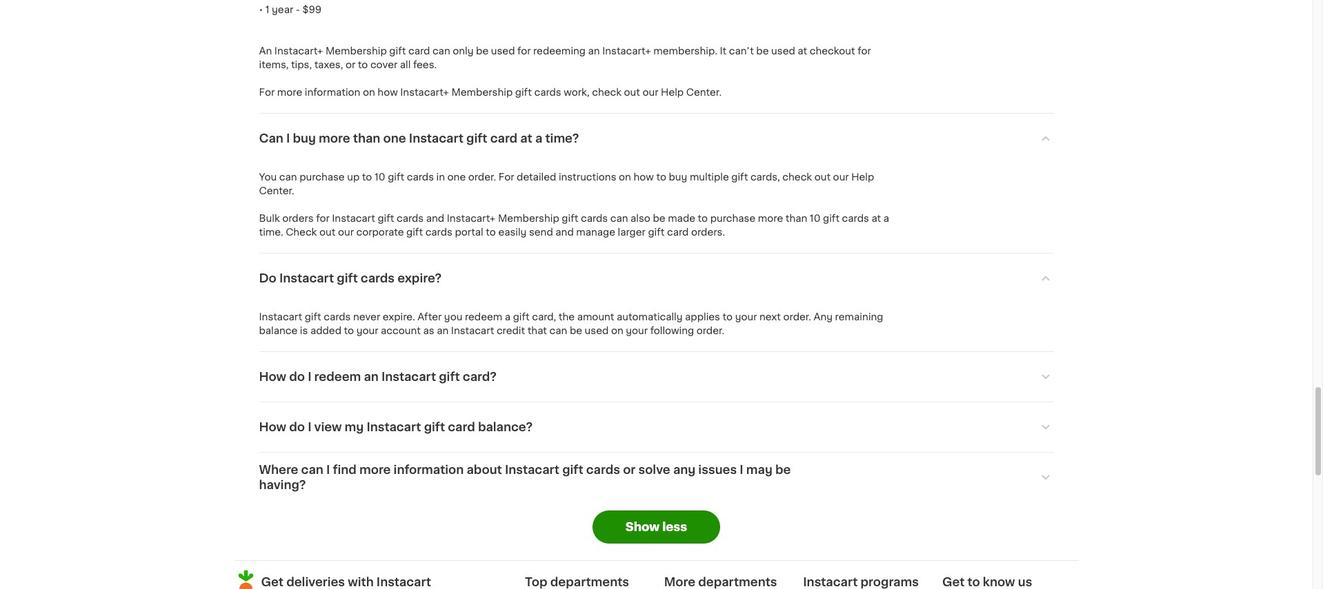 Task type: vqa. For each thing, say whether or not it's contained in the screenshot.
top do
yes



Task type: describe. For each thing, give the bounding box(es) containing it.
be inside where can i find more information about instacart gift cards or solve any issues i may be having?
[[775, 465, 791, 476]]

for
[[499, 173, 514, 182]]

used
[[585, 326, 609, 336]]

1 vertical spatial and
[[556, 228, 574, 238]]

is
[[300, 326, 308, 336]]

expire.
[[383, 313, 415, 322]]

orders.
[[691, 228, 725, 238]]

one inside "you can purchase up to 10 gift cards in one order. for detailed instructions on how to buy multiple gift cards, check out our help center. bulk orders for instacart gift cards and instacart+ membership gift cards can also be made to purchase more than 10 gift cards at a time. check out our corporate gift cards portal to easily send and manage larger gift card orders."
[[447, 173, 466, 182]]

to down never at left
[[344, 326, 354, 336]]

account
[[381, 326, 421, 336]]

more inside dropdown button
[[319, 133, 350, 144]]

than inside dropdown button
[[353, 133, 380, 144]]

made
[[668, 214, 695, 224]]

instacart left programs
[[803, 578, 858, 589]]

buy inside "you can purchase up to 10 gift cards in one order. for detailed instructions on how to buy multiple gift cards, check out our help center. bulk orders for instacart gift cards and instacart+ membership gift cards can also be made to purchase more than 10 gift cards at a time. check out our corporate gift cards portal to easily send and manage larger gift card orders."
[[669, 173, 687, 182]]

less
[[662, 522, 687, 533]]

to right up
[[362, 173, 372, 182]]

to left easily
[[486, 228, 496, 238]]

how do i redeem an instacart gift card? button
[[259, 353, 1054, 402]]

redeem inside instacart gift cards never expire. after you redeem a gift card, the amount automatically applies to your next order. any remaining balance is added to your account as an instacart credit that can be used on your following order.
[[465, 313, 502, 322]]

can up center.
[[279, 173, 297, 182]]

about
[[467, 465, 502, 476]]

instacart up balance
[[259, 313, 302, 322]]

automatically
[[617, 313, 683, 322]]

be inside "you can purchase up to 10 gift cards in one order. for detailed instructions on how to buy multiple gift cards, check out our help center. bulk orders for instacart gift cards and instacart+ membership gift cards can also be made to purchase more than 10 gift cards at a time. check out our corporate gift cards portal to easily send and manage larger gift card orders."
[[653, 214, 665, 224]]

instacart right with
[[377, 578, 431, 589]]

you
[[444, 313, 462, 322]]

1 vertical spatial purchase
[[710, 214, 756, 224]]

how do i view my instacart gift card balance? button
[[259, 403, 1054, 453]]

1 horizontal spatial 10
[[810, 214, 821, 224]]

how do i redeem an instacart gift card?
[[259, 372, 497, 383]]

you
[[259, 173, 277, 182]]

do instacart gift cards expire?
[[259, 273, 442, 284]]

get for get deliveries with instacart
[[261, 578, 284, 589]]

can i buy more than one instacart gift card at a time? button
[[259, 114, 1054, 164]]

to right "applies"
[[723, 313, 733, 322]]

credit
[[497, 326, 525, 336]]

programs
[[861, 578, 919, 589]]

can inside where can i find more information about instacart gift cards or solve any issues i may be having?
[[301, 465, 323, 476]]

card?
[[463, 372, 497, 383]]

where can i find more information about instacart gift cards or solve any issues i may be having? button
[[259, 453, 1054, 503]]

find
[[333, 465, 357, 476]]

time.
[[259, 228, 283, 238]]

corporate
[[356, 228, 404, 238]]

do
[[259, 273, 277, 284]]

deliveries
[[286, 578, 345, 589]]

after
[[417, 313, 442, 322]]

show
[[626, 522, 660, 533]]

order. inside "you can purchase up to 10 gift cards in one order. for detailed instructions on how to buy multiple gift cards, check out our help center. bulk orders for instacart gift cards and instacart+ membership gift cards can also be made to purchase more than 10 gift cards at a time. check out our corporate gift cards portal to easily send and manage larger gift card orders."
[[468, 173, 496, 182]]

time?
[[545, 133, 579, 144]]

instacart+
[[447, 214, 496, 224]]

help
[[851, 173, 874, 182]]

card inside dropdown button
[[490, 133, 517, 144]]

more
[[664, 578, 695, 589]]

buy inside can i buy more than one instacart gift card at a time? dropdown button
[[293, 133, 316, 144]]

i right can
[[286, 133, 290, 144]]

cards left 'portal' at left
[[425, 228, 452, 238]]

as
[[423, 326, 434, 336]]

never
[[353, 313, 380, 322]]

1 horizontal spatial your
[[626, 326, 648, 336]]

having?
[[259, 480, 306, 491]]

can
[[259, 133, 283, 144]]

cards,
[[750, 173, 780, 182]]

orders
[[282, 214, 314, 224]]

cards down help
[[842, 214, 869, 224]]

instacart programs
[[803, 578, 919, 589]]

check
[[782, 173, 812, 182]]

how do i view my instacart gift card balance?
[[259, 422, 533, 433]]

where can i find more information about instacart gift cards or solve any issues i may be having?
[[259, 465, 791, 491]]

for
[[316, 214, 330, 224]]

card inside dropdown button
[[448, 422, 475, 433]]

the
[[559, 313, 575, 322]]

check
[[286, 228, 317, 238]]

how
[[634, 173, 654, 182]]

up
[[347, 173, 360, 182]]

do for view
[[289, 422, 305, 433]]

multiple
[[690, 173, 729, 182]]

an inside instacart gift cards never expire. after you redeem a gift card, the amount automatically applies to your next order. any remaining balance is added to your account as an instacart credit that can be used on your following order.
[[437, 326, 449, 336]]

center.
[[259, 186, 294, 196]]

do instacart gift cards expire? button
[[259, 254, 1054, 304]]

instructions
[[559, 173, 616, 182]]

get for get to know us
[[942, 578, 965, 589]]

to left know
[[967, 578, 980, 589]]

can inside instacart gift cards never expire. after you redeem a gift card, the amount automatically applies to your next order. any remaining balance is added to your account as an instacart credit that can be used on your following order.
[[549, 326, 567, 336]]

larger
[[618, 228, 646, 238]]

solve
[[638, 465, 670, 476]]

i for view
[[308, 422, 311, 433]]

2 vertical spatial order.
[[697, 326, 724, 336]]

i for redeem
[[308, 372, 311, 383]]

balance?
[[478, 422, 533, 433]]

with
[[348, 578, 374, 589]]

get to know us
[[942, 578, 1032, 589]]

top departments
[[525, 578, 629, 589]]



Task type: locate. For each thing, give the bounding box(es) containing it.
you can purchase up to 10 gift cards in one order. for detailed instructions on how to buy multiple gift cards, check out our help center. bulk orders for instacart gift cards and instacart+ membership gift cards can also be made to purchase more than 10 gift cards at a time. check out our corporate gift cards portal to easily send and manage larger gift card orders.
[[259, 173, 892, 238]]

and right send
[[556, 228, 574, 238]]

0 vertical spatial out
[[814, 173, 831, 182]]

to right how
[[656, 173, 666, 182]]

get
[[261, 578, 284, 589], [942, 578, 965, 589]]

cards left "in"
[[407, 173, 434, 182]]

2 departments from the left
[[698, 578, 777, 589]]

departments for top departments
[[550, 578, 629, 589]]

2 how from the top
[[259, 422, 286, 433]]

portal
[[455, 228, 483, 238]]

be right may
[[775, 465, 791, 476]]

0 vertical spatial be
[[653, 214, 665, 224]]

instacart down you
[[451, 326, 494, 336]]

one
[[383, 133, 406, 144], [447, 173, 466, 182]]

buy left multiple at the right top of page
[[669, 173, 687, 182]]

do inside dropdown button
[[289, 372, 305, 383]]

1 departments from the left
[[550, 578, 629, 589]]

can down the on the left bottom
[[549, 326, 567, 336]]

1 horizontal spatial more
[[359, 465, 391, 476]]

than down check
[[786, 214, 807, 224]]

0 horizontal spatial get
[[261, 578, 284, 589]]

1 horizontal spatial an
[[437, 326, 449, 336]]

1 vertical spatial an
[[364, 372, 379, 383]]

card,
[[532, 313, 556, 322]]

1 vertical spatial at
[[872, 214, 881, 224]]

card inside "you can purchase up to 10 gift cards in one order. for detailed instructions on how to buy multiple gift cards, check out our help center. bulk orders for instacart gift cards and instacart+ membership gift cards can also be made to purchase more than 10 gift cards at a time. check out our corporate gift cards portal to easily send and manage larger gift card orders."
[[667, 228, 689, 238]]

an
[[437, 326, 449, 336], [364, 372, 379, 383]]

i left view
[[308, 422, 311, 433]]

0 vertical spatial order.
[[468, 173, 496, 182]]

your left next
[[735, 313, 757, 322]]

can i buy more than one instacart gift card at a time?
[[259, 133, 579, 144]]

0 horizontal spatial our
[[338, 228, 354, 238]]

1 vertical spatial order.
[[783, 313, 811, 322]]

my
[[345, 422, 364, 433]]

1 do from the top
[[289, 372, 305, 383]]

purchase
[[299, 173, 345, 182], [710, 214, 756, 224]]

1 vertical spatial buy
[[669, 173, 687, 182]]

on right used
[[611, 326, 623, 336]]

to up orders.
[[698, 214, 708, 224]]

card
[[490, 133, 517, 144], [667, 228, 689, 238], [448, 422, 475, 433]]

cards up never at left
[[361, 273, 395, 284]]

i left find
[[326, 465, 330, 476]]

0 vertical spatial one
[[383, 133, 406, 144]]

instacart up "in"
[[409, 133, 463, 144]]

more departments
[[664, 578, 777, 589]]

how
[[259, 372, 286, 383], [259, 422, 286, 433]]

i left may
[[740, 465, 743, 476]]

1 vertical spatial do
[[289, 422, 305, 433]]

at inside "you can purchase up to 10 gift cards in one order. for detailed instructions on how to buy multiple gift cards, check out our help center. bulk orders for instacart gift cards and instacart+ membership gift cards can also be made to purchase more than 10 gift cards at a time. check out our corporate gift cards portal to easily send and manage larger gift card orders."
[[872, 214, 881, 224]]

1 vertical spatial a
[[884, 214, 889, 224]]

how for how do i redeem an instacart gift card?
[[259, 372, 286, 383]]

be inside instacart gift cards never expire. after you redeem a gift card, the amount automatically applies to your next order. any remaining balance is added to your account as an instacart credit that can be used on your following order.
[[570, 326, 582, 336]]

instacart up corporate
[[332, 214, 375, 224]]

at inside dropdown button
[[520, 133, 532, 144]]

to
[[362, 173, 372, 182], [656, 173, 666, 182], [698, 214, 708, 224], [486, 228, 496, 238], [723, 313, 733, 322], [344, 326, 354, 336], [967, 578, 980, 589]]

2 vertical spatial card
[[448, 422, 475, 433]]

1 horizontal spatial card
[[490, 133, 517, 144]]

more inside "you can purchase up to 10 gift cards in one order. for detailed instructions on how to buy multiple gift cards, check out our help center. bulk orders for instacart gift cards and instacart+ membership gift cards can also be made to purchase more than 10 gift cards at a time. check out our corporate gift cards portal to easily send and manage larger gift card orders."
[[758, 214, 783, 224]]

10
[[375, 173, 385, 182], [810, 214, 821, 224]]

an right as
[[437, 326, 449, 336]]

10 down check
[[810, 214, 821, 224]]

more inside where can i find more information about instacart gift cards or solve any issues i may be having?
[[359, 465, 391, 476]]

than inside "you can purchase up to 10 gift cards in one order. for detailed instructions on how to buy multiple gift cards, check out our help center. bulk orders for instacart gift cards and instacart+ membership gift cards can also be made to purchase more than 10 gift cards at a time. check out our corporate gift cards portal to easily send and manage larger gift card orders."
[[786, 214, 807, 224]]

1 horizontal spatial than
[[786, 214, 807, 224]]

0 horizontal spatial a
[[505, 313, 511, 322]]

cards up manage
[[581, 214, 608, 224]]

or
[[623, 465, 636, 476]]

0 horizontal spatial redeem
[[314, 372, 361, 383]]

0 vertical spatial on
[[619, 173, 631, 182]]

how inside dropdown button
[[259, 422, 286, 433]]

amount
[[577, 313, 614, 322]]

2 horizontal spatial your
[[735, 313, 757, 322]]

remaining
[[835, 313, 883, 322]]

2 vertical spatial more
[[359, 465, 391, 476]]

buy right can
[[293, 133, 316, 144]]

easily
[[498, 228, 527, 238]]

0 horizontal spatial your
[[356, 326, 378, 336]]

0 vertical spatial and
[[426, 214, 444, 224]]

do left view
[[289, 422, 305, 433]]

your down never at left
[[356, 326, 378, 336]]

i down is
[[308, 372, 311, 383]]

1 horizontal spatial our
[[833, 173, 849, 182]]

next
[[760, 313, 781, 322]]

0 horizontal spatial 10
[[375, 173, 385, 182]]

0 horizontal spatial one
[[383, 133, 406, 144]]

instacart shopper app logo image
[[234, 569, 257, 590]]

0 vertical spatial card
[[490, 133, 517, 144]]

cards left or
[[586, 465, 620, 476]]

manage
[[576, 228, 615, 238]]

1 vertical spatial out
[[319, 228, 335, 238]]

where
[[259, 465, 298, 476]]

1 horizontal spatial be
[[653, 214, 665, 224]]

know
[[983, 578, 1015, 589]]

0 horizontal spatial than
[[353, 133, 380, 144]]

0 horizontal spatial out
[[319, 228, 335, 238]]

cards inside where can i find more information about instacart gift cards or solve any issues i may be having?
[[586, 465, 620, 476]]

get left know
[[942, 578, 965, 589]]

cards up corporate
[[397, 214, 424, 224]]

departments right more
[[698, 578, 777, 589]]

be down the on the left bottom
[[570, 326, 582, 336]]

and left instacart+
[[426, 214, 444, 224]]

an inside dropdown button
[[364, 372, 379, 383]]

redeem
[[465, 313, 502, 322], [314, 372, 361, 383]]

0 horizontal spatial at
[[520, 133, 532, 144]]

information
[[394, 465, 464, 476]]

our
[[833, 173, 849, 182], [338, 228, 354, 238]]

2 vertical spatial be
[[775, 465, 791, 476]]

0 horizontal spatial buy
[[293, 133, 316, 144]]

1 vertical spatial redeem
[[314, 372, 361, 383]]

top
[[525, 578, 547, 589]]

at left time?
[[520, 133, 532, 144]]

any
[[673, 465, 695, 476]]

in
[[436, 173, 445, 182]]

view
[[314, 422, 342, 433]]

departments for more departments
[[698, 578, 777, 589]]

order.
[[468, 173, 496, 182], [783, 313, 811, 322], [697, 326, 724, 336]]

1 vertical spatial our
[[338, 228, 354, 238]]

1 horizontal spatial buy
[[669, 173, 687, 182]]

an up how do i view my instacart gift card balance? in the bottom left of the page
[[364, 372, 379, 383]]

card up for
[[490, 133, 517, 144]]

redeem down the added
[[314, 372, 361, 383]]

departments
[[550, 578, 629, 589], [698, 578, 777, 589]]

show less
[[626, 522, 687, 533]]

2 horizontal spatial card
[[667, 228, 689, 238]]

on inside instacart gift cards never expire. after you redeem a gift card, the amount automatically applies to your next order. any remaining balance is added to your account as an instacart credit that can be used on your following order.
[[611, 326, 623, 336]]

applies
[[685, 313, 720, 322]]

instacart right do
[[279, 273, 334, 284]]

card down made
[[667, 228, 689, 238]]

1 vertical spatial than
[[786, 214, 807, 224]]

be right also
[[653, 214, 665, 224]]

1 vertical spatial 10
[[810, 214, 821, 224]]

instacart gift cards never expire. after you redeem a gift card, the amount automatically applies to your next order. any remaining balance is added to your account as an instacart credit that can be used on your following order.
[[259, 313, 886, 336]]

0 vertical spatial more
[[319, 133, 350, 144]]

your
[[735, 313, 757, 322], [356, 326, 378, 336], [626, 326, 648, 336]]

more down the cards,
[[758, 214, 783, 224]]

balance
[[259, 326, 298, 336]]

redeem inside dropdown button
[[314, 372, 361, 383]]

instacart inside "you can purchase up to 10 gift cards in one order. for detailed instructions on how to buy multiple gift cards, check out our help center. bulk orders for instacart gift cards and instacart+ membership gift cards can also be made to purchase more than 10 gift cards at a time. check out our corporate gift cards portal to easily send and manage larger gift card orders."
[[332, 214, 375, 224]]

i
[[286, 133, 290, 144], [308, 372, 311, 383], [308, 422, 311, 433], [326, 465, 330, 476], [740, 465, 743, 476]]

and
[[426, 214, 444, 224], [556, 228, 574, 238]]

out down "for"
[[319, 228, 335, 238]]

10 right up
[[375, 173, 385, 182]]

2 horizontal spatial be
[[775, 465, 791, 476]]

send
[[529, 228, 553, 238]]

more right find
[[359, 465, 391, 476]]

0 vertical spatial 10
[[375, 173, 385, 182]]

1 horizontal spatial departments
[[698, 578, 777, 589]]

can
[[279, 173, 297, 182], [610, 214, 628, 224], [549, 326, 567, 336], [301, 465, 323, 476]]

order. left for
[[468, 173, 496, 182]]

purchase up orders.
[[710, 214, 756, 224]]

our left corporate
[[338, 228, 354, 238]]

1 horizontal spatial a
[[535, 133, 542, 144]]

on inside "you can purchase up to 10 gift cards in one order. for detailed instructions on how to buy multiple gift cards, check out our help center. bulk orders for instacart gift cards and instacart+ membership gift cards can also be made to purchase more than 10 gift cards at a time. check out our corporate gift cards portal to easily send and manage larger gift card orders."
[[619, 173, 631, 182]]

also
[[631, 214, 650, 224]]

a
[[535, 133, 542, 144], [884, 214, 889, 224], [505, 313, 511, 322]]

cards up the added
[[324, 313, 351, 322]]

0 vertical spatial buy
[[293, 133, 316, 144]]

instacart right my
[[367, 422, 421, 433]]

can left find
[[301, 465, 323, 476]]

0 horizontal spatial purchase
[[299, 173, 345, 182]]

0 vertical spatial do
[[289, 372, 305, 383]]

at down help
[[872, 214, 881, 224]]

how down balance
[[259, 372, 286, 383]]

membership
[[498, 214, 559, 224]]

0 vertical spatial purchase
[[299, 173, 345, 182]]

our left help
[[833, 173, 849, 182]]

a inside instacart gift cards never expire. after you redeem a gift card, the amount automatically applies to your next order. any remaining balance is added to your account as an instacart credit that can be used on your following order.
[[505, 313, 511, 322]]

do for redeem
[[289, 372, 305, 383]]

0 horizontal spatial order.
[[468, 173, 496, 182]]

1 horizontal spatial and
[[556, 228, 574, 238]]

out right check
[[814, 173, 831, 182]]

be
[[653, 214, 665, 224], [570, 326, 582, 336], [775, 465, 791, 476]]

0 vertical spatial how
[[259, 372, 286, 383]]

instacart inside where can i find more information about instacart gift cards or solve any issues i may be having?
[[505, 465, 559, 476]]

detailed
[[517, 173, 556, 182]]

0 vertical spatial our
[[833, 173, 849, 182]]

any
[[814, 313, 833, 322]]

departments right top
[[550, 578, 629, 589]]

cards inside instacart gift cards never expire. after you redeem a gift card, the amount automatically applies to your next order. any remaining balance is added to your account as an instacart credit that can be used on your following order.
[[324, 313, 351, 322]]

i for find
[[326, 465, 330, 476]]

may
[[746, 465, 773, 476]]

purchase left up
[[299, 173, 345, 182]]

0 vertical spatial at
[[520, 133, 532, 144]]

do
[[289, 372, 305, 383], [289, 422, 305, 433]]

1 vertical spatial on
[[611, 326, 623, 336]]

2 do from the top
[[289, 422, 305, 433]]

how up 'where'
[[259, 422, 286, 433]]

instacart
[[409, 133, 463, 144], [332, 214, 375, 224], [279, 273, 334, 284], [259, 313, 302, 322], [451, 326, 494, 336], [381, 372, 436, 383], [367, 422, 421, 433], [505, 465, 559, 476], [377, 578, 431, 589], [803, 578, 858, 589]]

expire?
[[397, 273, 442, 284]]

1 horizontal spatial redeem
[[465, 313, 502, 322]]

2 horizontal spatial more
[[758, 214, 783, 224]]

buy
[[293, 133, 316, 144], [669, 173, 687, 182]]

a inside "you can purchase up to 10 gift cards in one order. for detailed instructions on how to buy multiple gift cards, check out our help center. bulk orders for instacart gift cards and instacart+ membership gift cards can also be made to purchase more than 10 gift cards at a time. check out our corporate gift cards portal to easily send and manage larger gift card orders."
[[884, 214, 889, 224]]

a inside dropdown button
[[535, 133, 542, 144]]

1 horizontal spatial get
[[942, 578, 965, 589]]

order. down "applies"
[[697, 326, 724, 336]]

how inside dropdown button
[[259, 372, 286, 383]]

can up 'larger'
[[610, 214, 628, 224]]

one inside dropdown button
[[383, 133, 406, 144]]

following
[[650, 326, 694, 336]]

bulk
[[259, 214, 280, 224]]

do inside dropdown button
[[289, 422, 305, 433]]

0 horizontal spatial card
[[448, 422, 475, 433]]

0 vertical spatial a
[[535, 133, 542, 144]]

0 vertical spatial than
[[353, 133, 380, 144]]

1 horizontal spatial purchase
[[710, 214, 756, 224]]

order. left any
[[783, 313, 811, 322]]

2 get from the left
[[942, 578, 965, 589]]

than up up
[[353, 133, 380, 144]]

1 vertical spatial card
[[667, 228, 689, 238]]

1 horizontal spatial out
[[814, 173, 831, 182]]

1 vertical spatial more
[[758, 214, 783, 224]]

0 horizontal spatial an
[[364, 372, 379, 383]]

how for how do i view my instacart gift card balance?
[[259, 422, 286, 433]]

1 how from the top
[[259, 372, 286, 383]]

card left "balance?"
[[448, 422, 475, 433]]

instacart down account
[[381, 372, 436, 383]]

added
[[310, 326, 341, 336]]

0 horizontal spatial departments
[[550, 578, 629, 589]]

show less button
[[593, 511, 720, 544]]

on
[[619, 173, 631, 182], [611, 326, 623, 336]]

gift inside where can i find more information about instacart gift cards or solve any issues i may be having?
[[562, 465, 583, 476]]

on left how
[[619, 173, 631, 182]]

instacart right about
[[505, 465, 559, 476]]

1 vertical spatial how
[[259, 422, 286, 433]]

get deliveries with instacart
[[261, 578, 431, 589]]

0 horizontal spatial be
[[570, 326, 582, 336]]

1 horizontal spatial at
[[872, 214, 881, 224]]

2 horizontal spatial order.
[[783, 313, 811, 322]]

cards inside do instacart gift cards expire? dropdown button
[[361, 273, 395, 284]]

issues
[[698, 465, 737, 476]]

get right instacart shopper app logo
[[261, 578, 284, 589]]

0 vertical spatial redeem
[[465, 313, 502, 322]]

us
[[1018, 578, 1032, 589]]

0 horizontal spatial and
[[426, 214, 444, 224]]

2 vertical spatial a
[[505, 313, 511, 322]]

0 vertical spatial an
[[437, 326, 449, 336]]

1 get from the left
[[261, 578, 284, 589]]

0 horizontal spatial more
[[319, 133, 350, 144]]

more up up
[[319, 133, 350, 144]]

out
[[814, 173, 831, 182], [319, 228, 335, 238]]

1 vertical spatial one
[[447, 173, 466, 182]]

your down automatically
[[626, 326, 648, 336]]

1 vertical spatial be
[[570, 326, 582, 336]]

1 horizontal spatial one
[[447, 173, 466, 182]]

2 horizontal spatial a
[[884, 214, 889, 224]]

do down is
[[289, 372, 305, 383]]

that
[[527, 326, 547, 336]]

1 horizontal spatial order.
[[697, 326, 724, 336]]

redeem right you
[[465, 313, 502, 322]]



